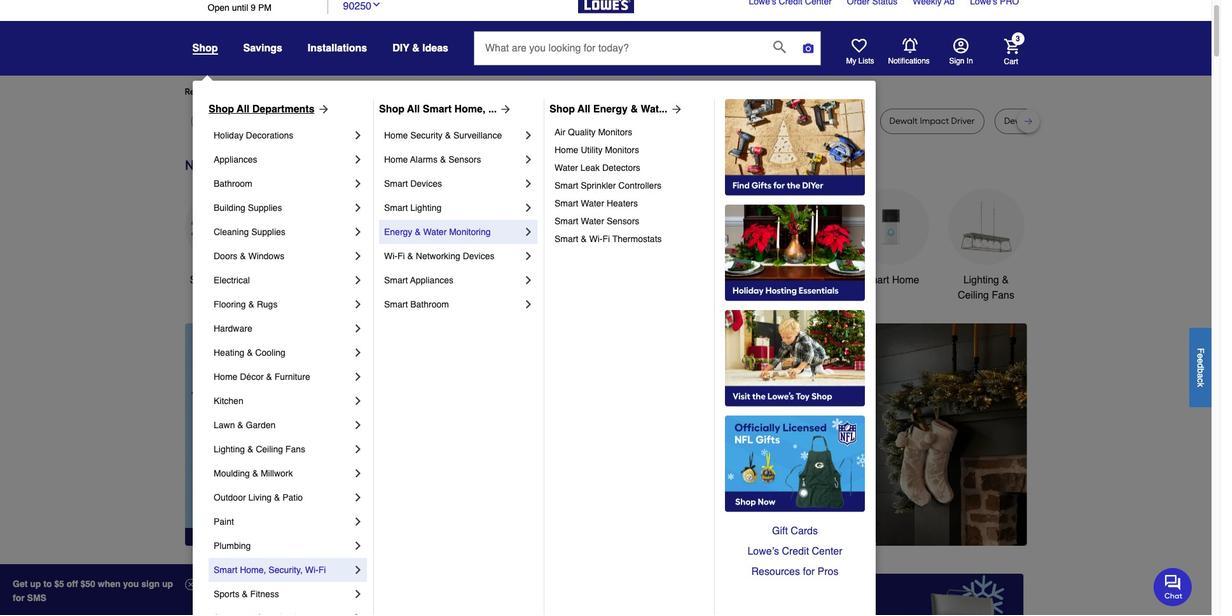 Task type: describe. For each thing, give the bounding box(es) containing it.
home utility monitors
[[555, 145, 639, 155]]

1 horizontal spatial appliances
[[410, 275, 454, 286]]

75 percent off all artificial christmas trees, holiday lights and more. image
[[411, 324, 1027, 546]]

holiday
[[214, 130, 243, 141]]

6 bit from the left
[[1052, 116, 1063, 127]]

water down smart water heaters
[[581, 216, 604, 227]]

chevron right image for wi-fi & networking devices
[[522, 250, 535, 263]]

scroll to item #2 image
[[685, 524, 715, 529]]

you for recommended searches for you
[[301, 87, 316, 97]]

chevron right image for hardware
[[352, 323, 365, 335]]

smart sprinkler controllers link
[[555, 177, 706, 195]]

outdoor living & patio
[[214, 493, 303, 503]]

plumbing
[[214, 541, 251, 552]]

chevron right image for flooring & rugs
[[352, 298, 365, 311]]

heating & cooling
[[214, 348, 286, 358]]

1 horizontal spatial bathroom link
[[757, 189, 834, 288]]

dewalt drill bit set
[[1005, 116, 1078, 127]]

chevron right image for doors & windows
[[352, 250, 365, 263]]

smart water sensors
[[555, 216, 640, 227]]

arrow right image for shop all departments
[[315, 103, 330, 116]]

departments
[[252, 104, 315, 115]]

sign
[[950, 57, 965, 66]]

windows
[[248, 251, 285, 262]]

drill for dewalt drill bit
[[365, 116, 380, 127]]

smart for smart appliances
[[384, 275, 408, 286]]

cooling
[[255, 348, 286, 358]]

2 horizontal spatial fi
[[603, 234, 610, 244]]

kitchen link
[[214, 389, 352, 414]]

monitors for home utility monitors
[[605, 145, 639, 155]]

dewalt for dewalt impact driver
[[890, 116, 918, 127]]

to
[[43, 580, 52, 590]]

plumbing link
[[214, 534, 352, 559]]

heaters
[[607, 199, 638, 209]]

smart devices link
[[384, 172, 522, 196]]

home security & surveillance link
[[384, 123, 522, 148]]

monitors for air quality monitors
[[598, 127, 633, 137]]

new deals every day during 25 days of deals image
[[185, 155, 1027, 176]]

3 driver from the left
[[952, 116, 975, 127]]

1 vertical spatial devices
[[463, 251, 495, 262]]

lowe's home improvement cart image
[[1004, 38, 1020, 54]]

all for smart
[[407, 104, 420, 115]]

4 bit from the left
[[621, 116, 631, 127]]

smart home, security, wi-fi link
[[214, 559, 352, 583]]

deals
[[230, 275, 256, 286]]

credit
[[782, 547, 809, 558]]

chevron right image for smart home, security, wi-fi
[[352, 564, 365, 577]]

patio
[[283, 493, 303, 503]]

b
[[1196, 369, 1206, 374]]

smart for smart & wi-fi thermostats
[[555, 234, 579, 244]]

sensors inside home alarms & sensors "link"
[[449, 155, 481, 165]]

arrow right image for shop all energy & wat...
[[668, 103, 683, 116]]

3
[[1016, 35, 1020, 43]]

recommended
[[185, 87, 246, 97]]

1 horizontal spatial home,
[[455, 104, 486, 115]]

smart home, security, wi-fi
[[214, 566, 326, 576]]

shop all departments link
[[209, 102, 330, 117]]

my lists
[[847, 57, 875, 66]]

wi- inside smart home, security, wi-fi link
[[305, 566, 319, 576]]

shop for shop all smart home, ...
[[379, 104, 405, 115]]

all for departments
[[237, 104, 250, 115]]

impact driver
[[806, 116, 861, 127]]

hardware link
[[214, 317, 352, 341]]

detectors
[[603, 163, 641, 173]]

smart bathroom
[[384, 300, 449, 310]]

90250
[[343, 0, 372, 12]]

lawn & garden link
[[214, 414, 352, 438]]

c
[[1196, 378, 1206, 383]]

chevron right image for plumbing
[[352, 540, 365, 553]]

networking
[[416, 251, 461, 262]]

dewalt for dewalt drill
[[731, 116, 759, 127]]

shop all energy & wat...
[[550, 104, 668, 115]]

2 drill from the left
[[604, 116, 619, 127]]

flooring
[[214, 300, 246, 310]]

outdoor for outdoor living & patio
[[214, 493, 246, 503]]

water up smart water sensors
[[581, 199, 604, 209]]

3 set from the left
[[688, 116, 701, 127]]

smart appliances
[[384, 275, 454, 286]]

living
[[248, 493, 272, 503]]

5 bit from the left
[[676, 116, 686, 127]]

chevron right image for holiday decorations
[[352, 129, 365, 142]]

home security & surveillance
[[384, 130, 502, 141]]

smart sprinkler controllers
[[555, 181, 662, 191]]

diy & ideas button
[[393, 37, 449, 60]]

a
[[1196, 374, 1206, 378]]

you
[[123, 580, 139, 590]]

utility
[[581, 145, 603, 155]]

sign in
[[950, 57, 973, 66]]

sensors inside smart water sensors link
[[607, 216, 640, 227]]

dewalt drill
[[731, 116, 776, 127]]

in
[[967, 57, 973, 66]]

smart for smart sprinkler controllers
[[555, 181, 579, 191]]

more
[[326, 87, 346, 97]]

sprinkler
[[581, 181, 616, 191]]

1 horizontal spatial bathroom
[[411, 300, 449, 310]]

smart water heaters
[[555, 199, 638, 209]]

smart & wi-fi thermostats
[[555, 234, 662, 244]]

shop these last-minute gifts. $99 or less. quantities are limited and won't last. image
[[185, 324, 390, 547]]

alarms
[[410, 155, 438, 165]]

you for more suggestions for you
[[414, 87, 429, 97]]

wi- inside wi-fi & networking devices link
[[384, 251, 398, 262]]

1 vertical spatial energy
[[384, 227, 413, 237]]

chevron right image for outdoor living & patio
[[352, 492, 365, 505]]

2 bit from the left
[[452, 116, 463, 127]]

shop all deals
[[190, 275, 256, 286]]

3 impact from the left
[[920, 116, 949, 127]]

searches
[[248, 87, 285, 97]]

drill for dewalt drill
[[761, 116, 776, 127]]

1 horizontal spatial fi
[[398, 251, 405, 262]]

1 vertical spatial lighting & ceiling fans link
[[214, 438, 352, 462]]

shop all smart home, ...
[[379, 104, 497, 115]]

2 vertical spatial fi
[[319, 566, 326, 576]]

impact for impact driver bit
[[507, 116, 536, 127]]

lowe's
[[748, 547, 779, 558]]

recommended searches for you heading
[[185, 86, 1027, 99]]

get up to 2 free select tools or batteries when you buy 1 with select purchases. image
[[187, 574, 453, 616]]

find gifts for the diyer. image
[[725, 99, 865, 196]]

cleaning supplies link
[[214, 220, 352, 244]]

3 bit from the left
[[564, 116, 575, 127]]

christmas decorations link
[[471, 189, 547, 303]]

more suggestions for you
[[326, 87, 429, 97]]

all for energy
[[578, 104, 591, 115]]

energy & water monitoring link
[[384, 220, 522, 244]]

drill bit set
[[604, 116, 647, 127]]

1 vertical spatial fans
[[286, 445, 305, 455]]

doors & windows link
[[214, 244, 352, 269]]

officially licensed n f l gifts. shop now. image
[[725, 416, 865, 513]]

up to 35 percent off select small appliances. image
[[473, 574, 739, 616]]

decorations for christmas
[[482, 290, 536, 302]]

security,
[[269, 566, 303, 576]]

wi-fi & networking devices
[[384, 251, 495, 262]]

for left pros
[[803, 567, 815, 578]]

sign
[[141, 580, 160, 590]]

0 vertical spatial energy
[[593, 104, 628, 115]]

chevron right image for electrical
[[352, 274, 365, 287]]

dewalt for dewalt
[[201, 116, 229, 127]]

shop button
[[192, 42, 218, 55]]

drill for dewalt drill bit set
[[1035, 116, 1050, 127]]

my
[[847, 57, 857, 66]]

wi-fi & networking devices link
[[384, 244, 522, 269]]

& inside "link"
[[440, 155, 446, 165]]

chat invite button image
[[1154, 568, 1193, 607]]

driver for impact driver
[[837, 116, 861, 127]]

shop all smart home, ... link
[[379, 102, 512, 117]]

supplies for building supplies
[[248, 203, 282, 213]]

gift cards
[[772, 526, 818, 538]]

up to 30 percent off select grills and accessories. image
[[759, 574, 1025, 616]]

chevron right image for lighting & ceiling fans
[[352, 443, 365, 456]]

chevron right image for paint
[[352, 516, 365, 529]]

impact for impact driver
[[806, 116, 835, 127]]

installations button
[[308, 37, 367, 60]]

resources for pros
[[752, 567, 839, 578]]

& inside "link"
[[242, 590, 248, 600]]

visit the lowe's toy shop. image
[[725, 310, 865, 407]]

dewalt for dewalt drill bit set
[[1005, 116, 1033, 127]]

chevron right image for smart lighting
[[522, 202, 535, 214]]

water left leak
[[555, 163, 578, 173]]

resources
[[752, 567, 800, 578]]

air
[[555, 127, 566, 137]]

gift
[[772, 526, 788, 538]]

controllers
[[619, 181, 662, 191]]

savings
[[243, 43, 282, 54]]

building supplies
[[214, 203, 282, 213]]

christmas decorations
[[482, 275, 536, 302]]

1 horizontal spatial lighting & ceiling fans
[[958, 275, 1015, 302]]

0 vertical spatial ceiling
[[958, 290, 989, 302]]

arrow right image for shop all smart home, ...
[[497, 103, 512, 116]]

0 vertical spatial devices
[[411, 179, 442, 189]]

f e e d b a c k button
[[1190, 328, 1212, 408]]



Task type: vqa. For each thing, say whether or not it's contained in the screenshot.
fourth bit from the right
yes



Task type: locate. For each thing, give the bounding box(es) containing it.
water up networking
[[423, 227, 447, 237]]

up
[[30, 580, 41, 590], [162, 580, 173, 590]]

0 vertical spatial appliances
[[214, 155, 257, 165]]

sms
[[27, 594, 46, 604]]

lighting inside smart lighting link
[[411, 203, 442, 213]]

1 horizontal spatial up
[[162, 580, 173, 590]]

you
[[301, 87, 316, 97], [414, 87, 429, 97]]

1 horizontal spatial you
[[414, 87, 429, 97]]

appliances down networking
[[410, 275, 454, 286]]

2 tools from the left
[[703, 275, 727, 286]]

$50
[[81, 580, 95, 590]]

1 vertical spatial wi-
[[384, 251, 398, 262]]

5 dewalt from the left
[[731, 116, 759, 127]]

decorations down dewalt tool
[[246, 130, 294, 141]]

up right sign
[[162, 580, 173, 590]]

smart inside smart home, security, wi-fi link
[[214, 566, 238, 576]]

1 horizontal spatial lighting
[[411, 203, 442, 213]]

chevron right image for cleaning supplies
[[352, 226, 365, 239]]

1 vertical spatial home,
[[240, 566, 266, 576]]

2 horizontal spatial lighting
[[964, 275, 1000, 286]]

kitchen
[[214, 396, 243, 407]]

3 arrow right image from the left
[[668, 103, 683, 116]]

doors & windows
[[214, 251, 285, 262]]

smart inside smart water sensors link
[[555, 216, 579, 227]]

1 vertical spatial shop
[[190, 275, 214, 286]]

2 you from the left
[[414, 87, 429, 97]]

open
[[208, 3, 230, 13]]

0 horizontal spatial wi-
[[305, 566, 319, 576]]

1 vertical spatial monitors
[[605, 145, 639, 155]]

1 horizontal spatial arrow right image
[[497, 103, 512, 116]]

0 vertical spatial bathroom
[[214, 179, 252, 189]]

0 horizontal spatial fi
[[319, 566, 326, 576]]

smart
[[423, 104, 452, 115], [384, 179, 408, 189], [555, 181, 579, 191], [555, 199, 579, 209], [384, 203, 408, 213], [555, 216, 579, 227], [555, 234, 579, 244], [863, 275, 890, 286], [384, 275, 408, 286], [384, 300, 408, 310], [214, 566, 238, 576]]

7 dewalt from the left
[[1005, 116, 1033, 127]]

smart appliances link
[[384, 269, 522, 293]]

2 e from the top
[[1196, 359, 1206, 364]]

1 vertical spatial supplies
[[251, 227, 286, 237]]

lowe's home improvement logo image
[[578, 0, 634, 28]]

millwork
[[261, 469, 293, 479]]

0 horizontal spatial ceiling
[[256, 445, 283, 455]]

dewalt for dewalt drill bit
[[335, 116, 363, 127]]

lighting
[[411, 203, 442, 213], [964, 275, 1000, 286], [214, 445, 245, 455]]

1 horizontal spatial outdoor
[[664, 275, 701, 286]]

9
[[251, 3, 256, 13]]

all left "deals"
[[216, 275, 227, 286]]

2 impact from the left
[[806, 116, 835, 127]]

1 horizontal spatial shop
[[379, 104, 405, 115]]

cards
[[791, 526, 818, 538]]

0 vertical spatial fans
[[992, 290, 1015, 302]]

1 horizontal spatial wi-
[[384, 251, 398, 262]]

flooring & rugs
[[214, 300, 278, 310]]

building supplies link
[[214, 196, 352, 220]]

6 dewalt from the left
[[890, 116, 918, 127]]

dewalt down shop all smart home, ...
[[422, 116, 450, 127]]

smart water heaters link
[[555, 195, 706, 213]]

2 vertical spatial wi-
[[305, 566, 319, 576]]

scroll to item #4 element
[[746, 522, 779, 530]]

1 horizontal spatial driver
[[837, 116, 861, 127]]

$5
[[54, 580, 64, 590]]

sign in button
[[950, 38, 973, 66]]

scroll to item #3 image
[[715, 524, 746, 529]]

2 horizontal spatial shop
[[550, 104, 575, 115]]

0 horizontal spatial up
[[30, 580, 41, 590]]

chevron right image for building supplies
[[352, 202, 365, 214]]

air quality monitors
[[555, 127, 633, 137]]

f
[[1196, 348, 1206, 354]]

open until 9 pm
[[208, 3, 272, 13]]

smart inside smart lighting link
[[384, 203, 408, 213]]

& inside button
[[412, 43, 420, 54]]

supplies for cleaning supplies
[[251, 227, 286, 237]]

all down recommended searches for you
[[237, 104, 250, 115]]

lowe's home improvement notification center image
[[903, 38, 918, 53]]

1 e from the top
[[1196, 354, 1206, 359]]

0 horizontal spatial driver
[[538, 116, 562, 127]]

0 vertical spatial lighting & ceiling fans
[[958, 275, 1015, 302]]

ceiling
[[958, 290, 989, 302], [256, 445, 283, 455]]

home for furniture
[[214, 372, 238, 382]]

sports & fitness
[[214, 590, 279, 600]]

fi
[[603, 234, 610, 244], [398, 251, 405, 262], [319, 566, 326, 576]]

2 horizontal spatial wi-
[[589, 234, 603, 244]]

fi right security,
[[319, 566, 326, 576]]

chevron right image for energy & water monitoring
[[522, 226, 535, 239]]

0 vertical spatial decorations
[[246, 130, 294, 141]]

for inside get up to $5 off $50 when you sign up for sms
[[13, 594, 25, 604]]

hardware
[[214, 324, 252, 334]]

chevron right image for home décor & furniture
[[352, 371, 365, 384]]

smart inside smart sprinkler controllers link
[[555, 181, 579, 191]]

furniture
[[275, 372, 310, 382]]

0 horizontal spatial shop
[[209, 104, 234, 115]]

2 set from the left
[[634, 116, 647, 127]]

water leak detectors
[[555, 163, 641, 173]]

dewalt down 'notifications'
[[890, 116, 918, 127]]

camera image
[[802, 42, 815, 55]]

holiday decorations
[[214, 130, 294, 141]]

pros
[[818, 567, 839, 578]]

1 drill from the left
[[365, 116, 380, 127]]

smart for smart home, security, wi-fi
[[214, 566, 238, 576]]

driver up "air" at the left of page
[[538, 116, 562, 127]]

you left more
[[301, 87, 316, 97]]

0 vertical spatial lighting & ceiling fans link
[[948, 189, 1025, 303]]

dewalt right bit set
[[731, 116, 759, 127]]

2 horizontal spatial impact
[[920, 116, 949, 127]]

0 horizontal spatial you
[[301, 87, 316, 97]]

2 driver from the left
[[837, 116, 861, 127]]

0 vertical spatial outdoor
[[664, 275, 701, 286]]

arrow right image
[[1004, 435, 1016, 448]]

smart inside smart home link
[[863, 275, 890, 286]]

tool
[[289, 116, 305, 127]]

monitors
[[598, 127, 633, 137], [605, 145, 639, 155]]

shop down recommended
[[209, 104, 234, 115]]

driver
[[538, 116, 562, 127], [837, 116, 861, 127], [952, 116, 975, 127]]

until
[[232, 3, 248, 13]]

0 horizontal spatial impact
[[507, 116, 536, 127]]

1 vertical spatial bathroom
[[774, 275, 818, 286]]

3 dewalt from the left
[[335, 116, 363, 127]]

1 set from the left
[[465, 116, 478, 127]]

all for deals
[[216, 275, 227, 286]]

bathroom
[[214, 179, 252, 189], [774, 275, 818, 286], [411, 300, 449, 310]]

you inside the more suggestions for you link
[[414, 87, 429, 97]]

smart for smart devices
[[384, 179, 408, 189]]

outdoor down the 'moulding'
[[214, 493, 246, 503]]

devices
[[411, 179, 442, 189], [463, 251, 495, 262]]

1 horizontal spatial fans
[[992, 290, 1015, 302]]

savings button
[[243, 37, 282, 60]]

1 vertical spatial fi
[[398, 251, 405, 262]]

tools up smart bathroom
[[402, 275, 426, 286]]

dewalt tool
[[258, 116, 305, 127]]

1 impact from the left
[[507, 116, 536, 127]]

e up the d
[[1196, 354, 1206, 359]]

arrow right image up air quality monitors link
[[668, 103, 683, 116]]

leak
[[581, 163, 600, 173]]

arrow right image up surveillance
[[497, 103, 512, 116]]

for up departments
[[287, 87, 299, 97]]

arrow right image inside shop all smart home, ... link
[[497, 103, 512, 116]]

thermostats
[[613, 234, 662, 244]]

lowe's home improvement account image
[[953, 38, 969, 53]]

chevron right image for smart bathroom
[[522, 298, 535, 311]]

1 up from the left
[[30, 580, 41, 590]]

smart bathroom link
[[384, 293, 522, 317]]

lowe's home improvement lists image
[[852, 38, 867, 53]]

shop left electrical
[[190, 275, 214, 286]]

smart inside 'smart appliances' link
[[384, 275, 408, 286]]

2 vertical spatial lighting
[[214, 445, 245, 455]]

0 horizontal spatial outdoor
[[214, 493, 246, 503]]

decorations down christmas
[[482, 290, 536, 302]]

chevron right image for lawn & garden
[[352, 419, 365, 432]]

home, left ...
[[455, 104, 486, 115]]

smart inside smart water heaters link
[[555, 199, 579, 209]]

0 vertical spatial fi
[[603, 234, 610, 244]]

tools up equipment
[[703, 275, 727, 286]]

1 horizontal spatial sensors
[[607, 216, 640, 227]]

wi- right security,
[[305, 566, 319, 576]]

shop down open
[[192, 43, 218, 54]]

smart for smart water sensors
[[555, 216, 579, 227]]

suggestions
[[348, 87, 398, 97]]

wi- up smart appliances
[[384, 251, 398, 262]]

1 horizontal spatial impact
[[806, 116, 835, 127]]

home, up sports & fitness
[[240, 566, 266, 576]]

cart
[[1004, 57, 1019, 66]]

3 drill from the left
[[761, 116, 776, 127]]

1 vertical spatial appliances
[[410, 275, 454, 286]]

2 dewalt from the left
[[258, 116, 287, 127]]

garden
[[246, 421, 276, 431]]

0 horizontal spatial lighting & ceiling fans link
[[214, 438, 352, 462]]

for down get
[[13, 594, 25, 604]]

water leak detectors link
[[555, 159, 706, 177]]

paint link
[[214, 510, 352, 534]]

you up shop all smart home, ...
[[414, 87, 429, 97]]

e
[[1196, 354, 1206, 359], [1196, 359, 1206, 364]]

diy
[[393, 43, 410, 54]]

chevron down image
[[372, 0, 382, 9]]

0 horizontal spatial energy
[[384, 227, 413, 237]]

smart water sensors link
[[555, 213, 706, 230]]

4 dewalt from the left
[[422, 116, 450, 127]]

chevron right image for moulding & millwork
[[352, 468, 365, 480]]

supplies up cleaning supplies
[[248, 203, 282, 213]]

fi down smart water sensors
[[603, 234, 610, 244]]

1 horizontal spatial energy
[[593, 104, 628, 115]]

sensors up smart devices link
[[449, 155, 481, 165]]

devices down the monitoring
[[463, 251, 495, 262]]

smart lighting
[[384, 203, 442, 213]]

& inside outdoor tools & equipment
[[730, 275, 737, 286]]

for right suggestions
[[400, 87, 412, 97]]

driver down my
[[837, 116, 861, 127]]

shop for shop all energy & wat...
[[550, 104, 575, 115]]

tools inside outdoor tools & equipment
[[703, 275, 727, 286]]

&
[[412, 43, 420, 54], [631, 104, 638, 115], [445, 130, 451, 141], [440, 155, 446, 165], [415, 227, 421, 237], [581, 234, 587, 244], [240, 251, 246, 262], [408, 251, 413, 262], [730, 275, 737, 286], [1002, 275, 1009, 286], [248, 300, 254, 310], [247, 348, 253, 358], [266, 372, 272, 382], [238, 421, 243, 431], [247, 445, 253, 455], [252, 469, 258, 479], [274, 493, 280, 503], [242, 590, 248, 600]]

ideas
[[423, 43, 449, 54]]

0 horizontal spatial bathroom
[[214, 179, 252, 189]]

driver for impact driver bit
[[538, 116, 562, 127]]

2 shop from the left
[[379, 104, 405, 115]]

0 vertical spatial wi-
[[589, 234, 603, 244]]

chevron right image for smart appliances
[[522, 274, 535, 287]]

electrical
[[214, 275, 250, 286]]

shop for shop all deals
[[190, 275, 214, 286]]

1 horizontal spatial devices
[[463, 251, 495, 262]]

sensors down heaters
[[607, 216, 640, 227]]

energy down recommended searches for you heading
[[593, 104, 628, 115]]

impact
[[507, 116, 536, 127], [806, 116, 835, 127], [920, 116, 949, 127]]

energy
[[593, 104, 628, 115], [384, 227, 413, 237]]

rugs
[[257, 300, 278, 310]]

e up b
[[1196, 359, 1206, 364]]

smart inside smart & wi-fi thermostats link
[[555, 234, 579, 244]]

2 horizontal spatial driver
[[952, 116, 975, 127]]

0 horizontal spatial home,
[[240, 566, 266, 576]]

0 horizontal spatial sensors
[[449, 155, 481, 165]]

2 up from the left
[[162, 580, 173, 590]]

chevron right image
[[352, 129, 365, 142], [522, 129, 535, 142], [352, 178, 365, 190], [352, 202, 365, 214], [522, 202, 535, 214], [522, 250, 535, 263], [522, 298, 535, 311], [352, 323, 365, 335], [352, 347, 365, 359], [352, 443, 365, 456], [352, 589, 365, 601]]

1 arrow right image from the left
[[315, 103, 330, 116]]

outdoor for outdoor tools & equipment
[[664, 275, 701, 286]]

fi up smart appliances
[[398, 251, 405, 262]]

dewalt down cart
[[1005, 116, 1033, 127]]

décor
[[240, 372, 264, 382]]

0 horizontal spatial lighting & ceiling fans
[[214, 445, 305, 455]]

shop up "air" at the left of page
[[550, 104, 575, 115]]

4 drill from the left
[[1035, 116, 1050, 127]]

gift cards link
[[725, 522, 865, 542]]

1 horizontal spatial ceiling
[[958, 290, 989, 302]]

1 vertical spatial lighting
[[964, 275, 1000, 286]]

3 shop from the left
[[550, 104, 575, 115]]

lighting inside lighting & ceiling fans
[[964, 275, 1000, 286]]

0 horizontal spatial bathroom link
[[214, 172, 352, 196]]

scroll to item #5 image
[[779, 524, 809, 529]]

appliances down holiday at the top left of page
[[214, 155, 257, 165]]

home for surveillance
[[384, 130, 408, 141]]

0 horizontal spatial lighting
[[214, 445, 245, 455]]

home,
[[455, 104, 486, 115], [240, 566, 266, 576]]

smart for smart lighting
[[384, 203, 408, 213]]

0 horizontal spatial arrow right image
[[315, 103, 330, 116]]

0 vertical spatial lighting
[[411, 203, 442, 213]]

sports & fitness link
[[214, 583, 352, 607]]

chevron right image for home security & surveillance
[[522, 129, 535, 142]]

dewalt down shop all departments
[[258, 116, 287, 127]]

2 vertical spatial bathroom
[[411, 300, 449, 310]]

chevron right image for sports & fitness
[[352, 589, 365, 601]]

monitoring
[[449, 227, 491, 237]]

outdoor up equipment
[[664, 275, 701, 286]]

0 vertical spatial home,
[[455, 104, 486, 115]]

arrow right image down more
[[315, 103, 330, 116]]

outdoor inside outdoor tools & equipment
[[664, 275, 701, 286]]

smart devices
[[384, 179, 442, 189]]

energy down smart lighting
[[384, 227, 413, 237]]

all up "quality"
[[578, 104, 591, 115]]

arrow right image inside shop all energy & wat... link
[[668, 103, 683, 116]]

1 vertical spatial lighting & ceiling fans
[[214, 445, 305, 455]]

home alarms & sensors
[[384, 155, 481, 165]]

1 dewalt from the left
[[201, 116, 229, 127]]

0 vertical spatial monitors
[[598, 127, 633, 137]]

smart inside shop all smart home, ... link
[[423, 104, 452, 115]]

driver down sign in
[[952, 116, 975, 127]]

1 vertical spatial ceiling
[[256, 445, 283, 455]]

None search field
[[474, 31, 821, 77]]

chevron right image
[[352, 153, 365, 166], [522, 153, 535, 166], [522, 178, 535, 190], [352, 226, 365, 239], [522, 226, 535, 239], [352, 250, 365, 263], [352, 274, 365, 287], [522, 274, 535, 287], [352, 298, 365, 311], [352, 371, 365, 384], [352, 395, 365, 408], [352, 419, 365, 432], [352, 468, 365, 480], [352, 492, 365, 505], [352, 516, 365, 529], [352, 540, 365, 553], [352, 564, 365, 577], [352, 613, 365, 616]]

2 arrow right image from the left
[[497, 103, 512, 116]]

chevron right image for bathroom
[[352, 178, 365, 190]]

security
[[411, 130, 443, 141]]

lawn
[[214, 421, 235, 431]]

heating & cooling link
[[214, 341, 352, 365]]

notifications
[[889, 56, 930, 65]]

dewalt down more
[[335, 116, 363, 127]]

home décor & furniture link
[[214, 365, 352, 389]]

shop for shop
[[192, 43, 218, 54]]

smart inside smart devices link
[[384, 179, 408, 189]]

monitors down drill bit set
[[598, 127, 633, 137]]

1 horizontal spatial decorations
[[482, 290, 536, 302]]

wi-
[[589, 234, 603, 244], [384, 251, 398, 262], [305, 566, 319, 576]]

flooring & rugs link
[[214, 293, 352, 317]]

dewalt for dewalt bit set
[[422, 116, 450, 127]]

monitors up "detectors"
[[605, 145, 639, 155]]

search image
[[774, 41, 786, 53]]

0 vertical spatial sensors
[[449, 155, 481, 165]]

1 bit from the left
[[382, 116, 393, 127]]

all up security
[[407, 104, 420, 115]]

lowe's credit center link
[[725, 542, 865, 562]]

shop for shop all departments
[[209, 104, 234, 115]]

chevron right image for kitchen
[[352, 395, 365, 408]]

paint
[[214, 517, 234, 527]]

smart for smart bathroom
[[384, 300, 408, 310]]

holiday hosting essentials. image
[[725, 205, 865, 302]]

1 horizontal spatial tools
[[703, 275, 727, 286]]

0 horizontal spatial devices
[[411, 179, 442, 189]]

1 tools from the left
[[402, 275, 426, 286]]

dewalt for dewalt tool
[[258, 116, 287, 127]]

0 vertical spatial shop
[[192, 43, 218, 54]]

home for sensors
[[384, 155, 408, 165]]

0 horizontal spatial fans
[[286, 445, 305, 455]]

arrow right image inside shop all departments link
[[315, 103, 330, 116]]

when
[[98, 580, 121, 590]]

0 horizontal spatial tools
[[402, 275, 426, 286]]

smart for smart water heaters
[[555, 199, 579, 209]]

& inside lighting & ceiling fans
[[1002, 275, 1009, 286]]

lists
[[859, 57, 875, 66]]

0 horizontal spatial decorations
[[246, 130, 294, 141]]

dewalt up holiday at the top left of page
[[201, 116, 229, 127]]

wi- down smart water sensors
[[589, 234, 603, 244]]

shop down the more suggestions for you link
[[379, 104, 405, 115]]

chevron right image for smart devices
[[522, 178, 535, 190]]

1 vertical spatial sensors
[[607, 216, 640, 227]]

moulding
[[214, 469, 250, 479]]

chevron right image for home alarms & sensors
[[522, 153, 535, 166]]

up left to
[[30, 580, 41, 590]]

home inside "link"
[[384, 155, 408, 165]]

2 horizontal spatial arrow right image
[[668, 103, 683, 116]]

home décor & furniture
[[214, 372, 310, 382]]

1 vertical spatial decorations
[[482, 290, 536, 302]]

1 you from the left
[[301, 87, 316, 97]]

4 set from the left
[[1065, 116, 1078, 127]]

dewalt impact driver
[[890, 116, 975, 127]]

devices down alarms
[[411, 179, 442, 189]]

home
[[384, 130, 408, 141], [555, 145, 579, 155], [384, 155, 408, 165], [892, 275, 920, 286], [214, 372, 238, 382]]

1 driver from the left
[[538, 116, 562, 127]]

wi- inside smart & wi-fi thermostats link
[[589, 234, 603, 244]]

1 vertical spatial outdoor
[[214, 493, 246, 503]]

my lists link
[[847, 38, 875, 66]]

appliances
[[214, 155, 257, 165], [410, 275, 454, 286]]

chevron right image for appliances
[[352, 153, 365, 166]]

chevron right image for heating & cooling
[[352, 347, 365, 359]]

smart for smart home
[[863, 275, 890, 286]]

0 vertical spatial supplies
[[248, 203, 282, 213]]

Search Query text field
[[475, 32, 763, 65]]

smart inside smart bathroom link
[[384, 300, 408, 310]]

0 horizontal spatial appliances
[[214, 155, 257, 165]]

set
[[465, 116, 478, 127], [634, 116, 647, 127], [688, 116, 701, 127], [1065, 116, 1078, 127]]

decorations for holiday
[[246, 130, 294, 141]]

supplies up windows
[[251, 227, 286, 237]]

1 horizontal spatial lighting & ceiling fans link
[[948, 189, 1025, 303]]

2 horizontal spatial bathroom
[[774, 275, 818, 286]]

arrow right image
[[315, 103, 330, 116], [497, 103, 512, 116], [668, 103, 683, 116]]

1 shop from the left
[[209, 104, 234, 115]]



